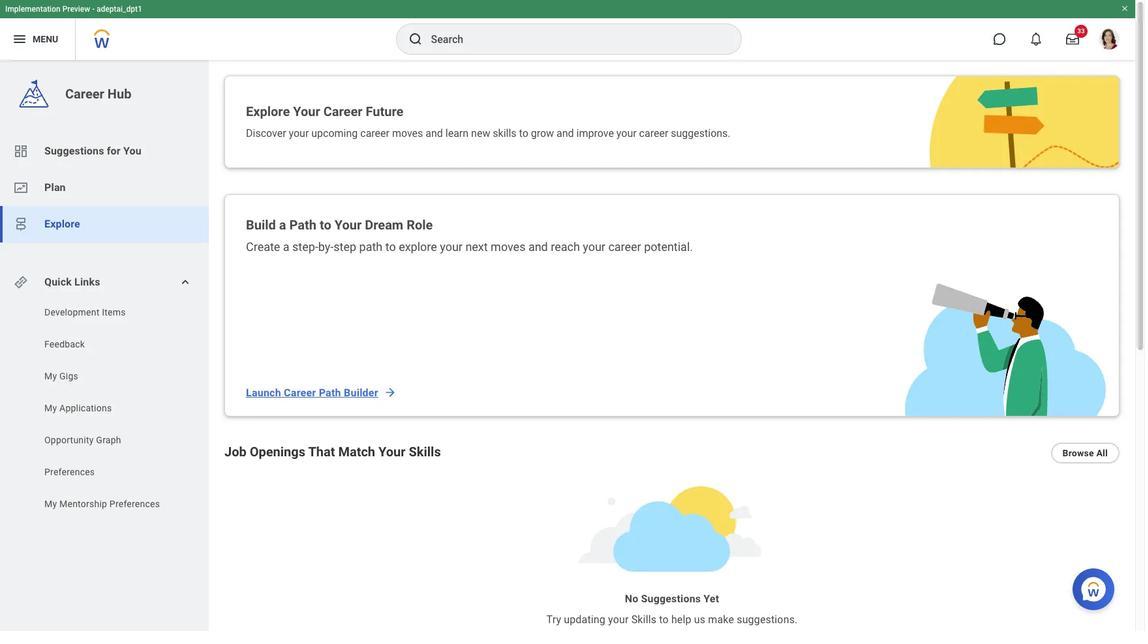 Task type: vqa. For each thing, say whether or not it's contained in the screenshot.
AND/OR
no



Task type: locate. For each thing, give the bounding box(es) containing it.
a right build
[[279, 217, 286, 233]]

your up step
[[335, 217, 362, 233]]

step-
[[292, 240, 318, 254]]

preferences down opportunity at the left bottom of the page
[[44, 467, 95, 478]]

0 horizontal spatial explore
[[44, 218, 80, 230]]

preferences down preferences link
[[110, 499, 160, 510]]

to
[[519, 127, 528, 140], [320, 217, 331, 233], [385, 240, 396, 254], [659, 614, 669, 626]]

0 horizontal spatial suggestions.
[[671, 127, 730, 140]]

try updating your skills to help us make suggestions.
[[546, 614, 798, 626]]

0 vertical spatial a
[[279, 217, 286, 233]]

explore for explore your career future
[[246, 104, 290, 119]]

2 horizontal spatial career
[[323, 104, 362, 119]]

0 horizontal spatial your
[[293, 104, 320, 119]]

your down no
[[608, 614, 629, 626]]

moves
[[392, 127, 423, 140], [491, 240, 526, 254]]

discover your upcoming career moves and learn new skills to grow and improve your career suggestions.
[[246, 127, 730, 140]]

1 horizontal spatial explore
[[246, 104, 290, 119]]

preferences
[[44, 467, 95, 478], [110, 499, 160, 510]]

explore for explore
[[44, 218, 80, 230]]

feedback
[[44, 339, 85, 350]]

2 vertical spatial career
[[284, 387, 316, 399]]

my for my mentorship preferences
[[44, 499, 57, 510]]

path up the step-
[[289, 217, 316, 233]]

new
[[471, 127, 490, 140]]

your up upcoming
[[293, 104, 320, 119]]

job
[[224, 444, 246, 460]]

mentorship
[[59, 499, 107, 510]]

explore link
[[0, 206, 209, 243]]

items
[[102, 307, 126, 318]]

2 horizontal spatial your
[[378, 444, 406, 460]]

path left builder at the bottom of page
[[319, 387, 341, 399]]

suggestions
[[44, 145, 104, 157], [641, 593, 701, 606]]

path
[[289, 217, 316, 233], [319, 387, 341, 399]]

and left learn
[[426, 127, 443, 140]]

for
[[107, 145, 121, 157]]

my applications link
[[43, 402, 177, 415]]

career right improve
[[639, 127, 668, 140]]

0 horizontal spatial preferences
[[44, 467, 95, 478]]

your right match
[[378, 444, 406, 460]]

1 vertical spatial preferences
[[110, 499, 160, 510]]

moves down future
[[392, 127, 423, 140]]

profile logan mcneil image
[[1099, 29, 1120, 52]]

0 vertical spatial list
[[0, 133, 209, 243]]

list containing suggestions for you
[[0, 133, 209, 243]]

1 my from the top
[[44, 371, 57, 382]]

0 horizontal spatial suggestions
[[44, 145, 104, 157]]

1 horizontal spatial career
[[284, 387, 316, 399]]

job openings that match your skills
[[224, 444, 441, 460]]

updating
[[564, 614, 605, 626]]

your right improve
[[616, 127, 637, 140]]

browse all link
[[1051, 443, 1120, 464]]

all
[[1096, 448, 1108, 459]]

quick
[[44, 276, 72, 288]]

development
[[44, 307, 99, 318]]

to right path at the top left
[[385, 240, 396, 254]]

1 vertical spatial explore
[[44, 218, 80, 230]]

suggestions.
[[671, 127, 730, 140], [737, 614, 798, 626]]

career
[[360, 127, 389, 140], [639, 127, 668, 140], [608, 240, 641, 254]]

path inside button
[[319, 387, 341, 399]]

my for my gigs
[[44, 371, 57, 382]]

1 vertical spatial list
[[0, 306, 209, 514]]

that
[[308, 444, 335, 460]]

a
[[279, 217, 286, 233], [283, 240, 289, 254]]

1 horizontal spatial and
[[528, 240, 548, 254]]

Search Workday  search field
[[431, 25, 714, 54]]

1 vertical spatial a
[[283, 240, 289, 254]]

help
[[671, 614, 691, 626]]

career up upcoming
[[323, 104, 362, 119]]

0 vertical spatial suggestions
[[44, 145, 104, 157]]

my mentorship preferences
[[44, 499, 160, 510]]

a left the step-
[[283, 240, 289, 254]]

grow
[[531, 127, 554, 140]]

1 vertical spatial your
[[335, 217, 362, 233]]

graph
[[96, 435, 121, 446]]

moves right next
[[491, 240, 526, 254]]

suggestions up try updating your skills to help us make suggestions. at the bottom
[[641, 593, 701, 606]]

1 vertical spatial path
[[319, 387, 341, 399]]

your
[[293, 104, 320, 119], [335, 217, 362, 233], [378, 444, 406, 460]]

opportunity graph
[[44, 435, 121, 446]]

1 vertical spatial suggestions.
[[737, 614, 798, 626]]

0 horizontal spatial skills
[[409, 444, 441, 460]]

browse
[[1063, 448, 1094, 459]]

1 list from the top
[[0, 133, 209, 243]]

adeptai_dpt1
[[97, 5, 142, 14]]

1 horizontal spatial suggestions
[[641, 593, 701, 606]]

0 horizontal spatial path
[[289, 217, 316, 233]]

explore
[[246, 104, 290, 119], [44, 218, 80, 230]]

next
[[465, 240, 488, 254]]

career right launch
[[284, 387, 316, 399]]

explore up discover
[[246, 104, 290, 119]]

0 horizontal spatial moves
[[392, 127, 423, 140]]

1 vertical spatial skills
[[631, 614, 656, 626]]

us
[[694, 614, 705, 626]]

3 my from the top
[[44, 499, 57, 510]]

upcoming
[[311, 127, 358, 140]]

and
[[426, 127, 443, 140], [557, 127, 574, 140], [528, 240, 548, 254]]

plan
[[44, 181, 66, 194]]

feedback link
[[43, 338, 177, 351]]

and left reach at the top
[[528, 240, 548, 254]]

future
[[366, 104, 403, 119]]

suggestions inside suggestions for you 'link'
[[44, 145, 104, 157]]

opportunity graph link
[[43, 434, 177, 447]]

explore
[[399, 240, 437, 254]]

0 vertical spatial my
[[44, 371, 57, 382]]

1 horizontal spatial skills
[[631, 614, 656, 626]]

career inside button
[[284, 387, 316, 399]]

suggestions for you link
[[0, 133, 209, 170]]

career left hub
[[65, 86, 104, 102]]

career
[[65, 86, 104, 102], [323, 104, 362, 119], [284, 387, 316, 399]]

path for a
[[289, 217, 316, 233]]

2 vertical spatial your
[[378, 444, 406, 460]]

menu button
[[0, 18, 75, 60]]

2 list from the top
[[0, 306, 209, 514]]

discover
[[246, 127, 286, 140]]

explore inside list
[[44, 218, 80, 230]]

1 vertical spatial my
[[44, 403, 57, 414]]

my left the gigs
[[44, 371, 57, 382]]

my down my gigs
[[44, 403, 57, 414]]

my left mentorship
[[44, 499, 57, 510]]

by-
[[318, 240, 334, 254]]

inbox large image
[[1066, 33, 1079, 46]]

timeline milestone image
[[13, 217, 29, 232]]

0 vertical spatial explore
[[246, 104, 290, 119]]

your left next
[[440, 240, 463, 254]]

0 horizontal spatial career
[[65, 86, 104, 102]]

1 horizontal spatial path
[[319, 387, 341, 399]]

my
[[44, 371, 57, 382], [44, 403, 57, 414], [44, 499, 57, 510]]

list
[[0, 133, 209, 243], [0, 306, 209, 514]]

arrow right image
[[384, 386, 397, 399]]

1 horizontal spatial your
[[335, 217, 362, 233]]

skills
[[409, 444, 441, 460], [631, 614, 656, 626]]

0 horizontal spatial and
[[426, 127, 443, 140]]

try
[[546, 614, 561, 626]]

0 vertical spatial path
[[289, 217, 316, 233]]

explore down the plan
[[44, 218, 80, 230]]

dream
[[365, 217, 403, 233]]

your
[[289, 127, 309, 140], [616, 127, 637, 140], [440, 240, 463, 254], [583, 240, 605, 254], [608, 614, 629, 626]]

2 horizontal spatial and
[[557, 127, 574, 140]]

yet
[[704, 593, 719, 606]]

0 vertical spatial suggestions.
[[671, 127, 730, 140]]

1 horizontal spatial moves
[[491, 240, 526, 254]]

2 vertical spatial my
[[44, 499, 57, 510]]

chevron up small image
[[179, 276, 192, 289]]

builder
[[344, 387, 378, 399]]

2 my from the top
[[44, 403, 57, 414]]

justify image
[[12, 31, 27, 47]]

0 vertical spatial career
[[65, 86, 104, 102]]

career left potential.
[[608, 240, 641, 254]]

and right grow
[[557, 127, 574, 140]]

1 horizontal spatial preferences
[[110, 499, 160, 510]]

learn
[[445, 127, 469, 140]]

suggestions left the for
[[44, 145, 104, 157]]



Task type: describe. For each thing, give the bounding box(es) containing it.
my mentorship preferences link
[[43, 498, 177, 511]]

development items link
[[43, 306, 177, 319]]

plan link
[[0, 170, 209, 206]]

0 vertical spatial skills
[[409, 444, 441, 460]]

your right discover
[[289, 127, 309, 140]]

and for grow
[[557, 127, 574, 140]]

build a path to your dream role
[[246, 217, 433, 233]]

build
[[246, 217, 276, 233]]

browse all
[[1063, 448, 1108, 459]]

to left grow
[[519, 127, 528, 140]]

to left help at the bottom right
[[659, 614, 669, 626]]

menu
[[33, 34, 58, 44]]

link image
[[13, 275, 29, 290]]

0 vertical spatial moves
[[392, 127, 423, 140]]

1 vertical spatial suggestions
[[641, 593, 701, 606]]

my for my applications
[[44, 403, 57, 414]]

your for match
[[378, 444, 406, 460]]

career down future
[[360, 127, 389, 140]]

career for discover your upcoming career moves and learn new skills to grow and improve your career suggestions.
[[639, 127, 668, 140]]

my gigs link
[[43, 370, 177, 383]]

-
[[92, 5, 95, 14]]

suggestions for you
[[44, 145, 141, 157]]

search image
[[407, 31, 423, 47]]

create
[[246, 240, 280, 254]]

preferences link
[[43, 466, 177, 479]]

career for create a step-by-step path to explore your next moves and reach your career potential.
[[608, 240, 641, 254]]

list containing development items
[[0, 306, 209, 514]]

skills
[[493, 127, 517, 140]]

implementation preview -   adeptai_dpt1
[[5, 5, 142, 14]]

no
[[625, 593, 638, 606]]

path
[[359, 240, 383, 254]]

no suggestions yet
[[625, 593, 719, 606]]

make
[[708, 614, 734, 626]]

development items
[[44, 307, 126, 318]]

gigs
[[59, 371, 78, 382]]

0 vertical spatial preferences
[[44, 467, 95, 478]]

preview
[[62, 5, 90, 14]]

a for build
[[279, 217, 286, 233]]

hub
[[108, 86, 131, 102]]

quick links
[[44, 276, 100, 288]]

implementation
[[5, 5, 60, 14]]

and for moves
[[528, 240, 548, 254]]

onboarding home image
[[13, 180, 29, 196]]

my gigs
[[44, 371, 78, 382]]

0 vertical spatial your
[[293, 104, 320, 119]]

menu banner
[[0, 0, 1135, 60]]

path for career
[[319, 387, 341, 399]]

your for to
[[335, 217, 362, 233]]

launch career path builder button
[[246, 380, 397, 406]]

create a step-by-step path to explore your next moves and reach your career potential.
[[246, 240, 693, 254]]

your right reach at the top
[[583, 240, 605, 254]]

launch career path builder
[[246, 387, 378, 399]]

launch
[[246, 387, 281, 399]]

33
[[1077, 27, 1085, 35]]

1 horizontal spatial suggestions.
[[737, 614, 798, 626]]

openings
[[250, 444, 305, 460]]

to up by-
[[320, 217, 331, 233]]

role
[[407, 217, 433, 233]]

career hub
[[65, 86, 131, 102]]

explore your career future
[[246, 104, 403, 119]]

step
[[334, 240, 356, 254]]

a for create
[[283, 240, 289, 254]]

you
[[123, 145, 141, 157]]

notifications large image
[[1030, 33, 1043, 46]]

my applications
[[44, 403, 112, 414]]

match
[[338, 444, 375, 460]]

1 vertical spatial moves
[[491, 240, 526, 254]]

applications
[[59, 403, 112, 414]]

launch career path builder icon image
[[905, 284, 1106, 416]]

links
[[74, 276, 100, 288]]

potential.
[[644, 240, 693, 254]]

improve
[[577, 127, 614, 140]]

close environment banner image
[[1121, 5, 1129, 12]]

1 vertical spatial career
[[323, 104, 362, 119]]

reach
[[551, 240, 580, 254]]

dashboard image
[[13, 144, 29, 159]]

quick links element
[[13, 269, 198, 296]]

opportunity
[[44, 435, 94, 446]]

33 button
[[1058, 25, 1088, 54]]



